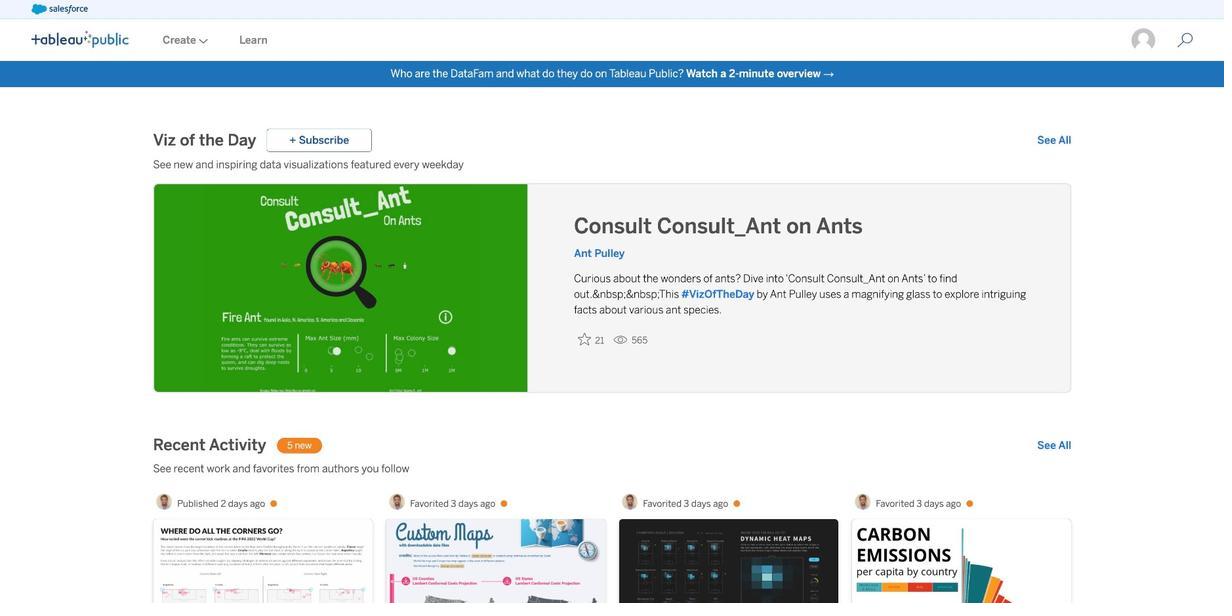 Task type: locate. For each thing, give the bounding box(es) containing it.
Add Favorite button
[[574, 329, 608, 350]]

see recent work and favorites from authors you follow element
[[153, 462, 1072, 478]]

1 ben norland image from the left
[[622, 495, 638, 510]]

0 horizontal spatial ben norland image
[[156, 495, 172, 510]]

see all viz of the day element
[[1038, 133, 1072, 148]]

logo image
[[32, 31, 129, 48]]

2 ben norland image from the left
[[389, 495, 405, 510]]

recent activity heading
[[153, 436, 266, 457]]

0 horizontal spatial ben norland image
[[622, 495, 638, 510]]

1 horizontal spatial ben norland image
[[389, 495, 405, 510]]

1 ben norland image from the left
[[156, 495, 172, 510]]

ben norland image for 2nd workbook thumbnail from right
[[622, 495, 638, 510]]

tableau public viz of the day image
[[154, 185, 529, 395]]

1 horizontal spatial ben norland image
[[855, 495, 871, 510]]

ben norland image for first workbook thumbnail from the right
[[855, 495, 871, 510]]

2 ben norland image from the left
[[855, 495, 871, 510]]

workbook thumbnail image
[[154, 520, 373, 604], [387, 520, 606, 604], [620, 520, 839, 604], [853, 520, 1072, 604]]

ben norland image
[[156, 495, 172, 510], [389, 495, 405, 510]]

ben norland image
[[622, 495, 638, 510], [855, 495, 871, 510]]



Task type: describe. For each thing, give the bounding box(es) containing it.
salesforce logo image
[[32, 4, 88, 14]]

create image
[[196, 39, 208, 44]]

3 workbook thumbnail image from the left
[[620, 520, 839, 604]]

gary.orlando image
[[1131, 27, 1157, 53]]

4 workbook thumbnail image from the left
[[853, 520, 1072, 604]]

add favorite image
[[578, 333, 591, 346]]

see all recent activity element
[[1038, 438, 1072, 454]]

1 workbook thumbnail image from the left
[[154, 520, 373, 604]]

see new and inspiring data visualizations featured every weekday element
[[153, 157, 1072, 173]]

2 workbook thumbnail image from the left
[[387, 520, 606, 604]]

go to search image
[[1162, 33, 1210, 48]]

viz of the day heading
[[153, 130, 256, 151]]



Task type: vqa. For each thing, say whether or not it's contained in the screenshot.
NADventure
no



